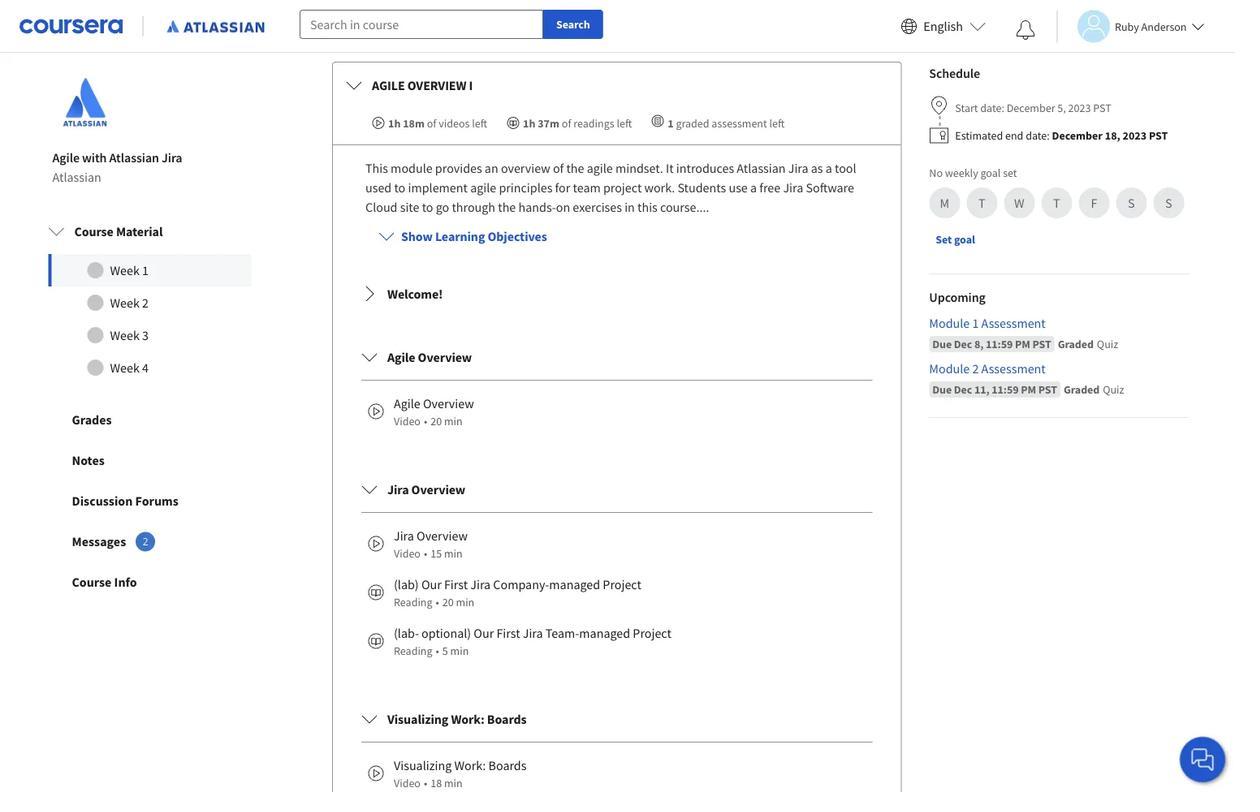 Task type: locate. For each thing, give the bounding box(es) containing it.
2 1h from the left
[[523, 116, 535, 130]]

week
[[110, 262, 140, 278], [110, 295, 140, 311], [110, 327, 140, 343], [110, 360, 140, 376]]

1 left from the left
[[472, 116, 487, 130]]

work: up visualizing work: boards video • 18 min
[[451, 711, 484, 727]]

11:59 right 11,
[[991, 382, 1018, 397]]

2 inside module 2 assessment due dec 11, 11:59 pm pst graded quiz
[[972, 360, 978, 377]]

course for course info
[[72, 574, 112, 590]]

of
[[427, 116, 436, 130], [561, 116, 571, 130], [552, 160, 563, 176]]

assessment for module 2 assessment
[[981, 360, 1045, 377]]

s left sunday element
[[1128, 195, 1134, 211]]

work: inside dropdown button
[[451, 711, 484, 727]]

1 horizontal spatial date:
[[1025, 128, 1049, 143]]

1 vertical spatial boards
[[488, 757, 526, 774]]

1 vertical spatial 11:59
[[991, 382, 1018, 397]]

left for 1h 18m of videos left
[[472, 116, 487, 130]]

agile for agile overview video • 20 min
[[393, 395, 420, 412]]

• left 18
[[423, 776, 427, 791]]

week left 4
[[110, 360, 140, 376]]

2 due from the top
[[932, 382, 951, 397]]

1 week from the top
[[110, 262, 140, 278]]

2 vertical spatial 1
[[972, 315, 978, 331]]

to right used
[[394, 179, 405, 196]]

module inside module 2 assessment due dec 11, 11:59 pm pst graded quiz
[[929, 360, 969, 377]]

1 horizontal spatial to
[[422, 199, 433, 215]]

a right use
[[750, 179, 756, 196]]

0 horizontal spatial date:
[[980, 100, 1004, 115]]

video left 18
[[393, 776, 420, 791]]

atlassian inside this module provides an overview of the agile mindset. it introduces atlassian jira as a tool used to implement agile principles for team project work. students use a free jira software cloud site to go through the hands-on exercises in this course....
[[736, 160, 785, 176]]

4 week from the top
[[110, 360, 140, 376]]

assessment down the module 1 assessment due dec 8, 11:59 pm pst graded quiz
[[981, 360, 1045, 377]]

0 vertical spatial course
[[74, 223, 114, 239]]

dec for 1
[[954, 337, 972, 351]]

2023 right 18,
[[1122, 128, 1146, 143]]

jira inside jira overview video • 15 min
[[393, 528, 414, 544]]

3 left from the left
[[769, 116, 784, 130]]

assessment
[[981, 315, 1045, 331], [981, 360, 1045, 377]]

project inside the (lab) our first jira company-managed project reading • 20 min
[[602, 576, 641, 593]]

0 vertical spatial module
[[929, 315, 969, 331]]

due inside module 2 assessment due dec 11, 11:59 pm pst graded quiz
[[932, 382, 951, 397]]

1 video from the top
[[393, 414, 420, 429]]

agile overview i
[[372, 77, 472, 93]]

reading
[[393, 595, 432, 610], [393, 644, 432, 658]]

agile up 'agile overview video • 20 min'
[[387, 349, 415, 365]]

0 vertical spatial reading
[[393, 595, 432, 610]]

1 module from the top
[[929, 315, 969, 331]]

1 vertical spatial to
[[422, 199, 433, 215]]

3
[[142, 327, 149, 343]]

pm
[[1015, 337, 1030, 351], [1021, 382, 1036, 397]]

date: right end
[[1025, 128, 1049, 143]]

video inside 'agile overview video • 20 min'
[[393, 414, 420, 429]]

11:59 inside module 2 assessment due dec 11, 11:59 pm pst graded quiz
[[991, 382, 1018, 397]]

min inside (lab- optional) our first jira team-managed project reading • 5 min
[[450, 644, 468, 658]]

11:59 inside the module 1 assessment due dec 8, 11:59 pm pst graded quiz
[[985, 337, 1012, 351]]

graded for module 2 assessment
[[1063, 382, 1099, 397]]

work: for visualizing work: boards
[[451, 711, 484, 727]]

visualizing inside visualizing work: boards video • 18 min
[[393, 757, 451, 774]]

1 vertical spatial visualizing
[[393, 757, 451, 774]]

boards for visualizing work: boards
[[487, 711, 526, 727]]

set
[[935, 232, 952, 247]]

on
[[556, 199, 570, 215]]

agile inside agile with atlassian jira atlassian
[[52, 149, 79, 166]]

reading down "(lab-"
[[393, 644, 432, 658]]

work: inside visualizing work: boards video • 18 min
[[454, 757, 485, 774]]

1 vertical spatial graded
[[1063, 382, 1099, 397]]

1 s from the left
[[1128, 195, 1134, 211]]

overview up jira overview video • 15 min
[[411, 481, 465, 498]]

due for module 2 assessment
[[932, 382, 951, 397]]

0 vertical spatial assessment
[[981, 315, 1045, 331]]

visualizing work: boards video • 18 min
[[393, 757, 526, 791]]

1 vertical spatial pm
[[1021, 382, 1036, 397]]

jira left 'company-'
[[470, 576, 490, 593]]

1h left 37m
[[523, 116, 535, 130]]

0 vertical spatial video
[[393, 414, 420, 429]]

2 t from the left
[[1053, 195, 1060, 211]]

objectives
[[487, 228, 547, 244]]

0 vertical spatial a
[[825, 160, 832, 176]]

december down 5,
[[1052, 128, 1102, 143]]

show notifications image
[[1016, 20, 1035, 40]]

pm inside module 2 assessment due dec 11, 11:59 pm pst graded quiz
[[1021, 382, 1036, 397]]

boards inside visualizing work: boards dropdown button
[[487, 711, 526, 727]]

20 down agile overview
[[430, 414, 441, 429]]

2 vertical spatial video
[[393, 776, 420, 791]]

assessment for module 1 assessment
[[981, 315, 1045, 331]]

1 vertical spatial 2023
[[1122, 128, 1146, 143]]

due inside the module 1 assessment due dec 8, 11:59 pm pst graded quiz
[[932, 337, 951, 351]]

agile for agile overview
[[387, 349, 415, 365]]

pm for module 2 assessment
[[1021, 382, 1036, 397]]

s right 'saturday' "element"
[[1165, 195, 1172, 211]]

1 t from the left
[[978, 195, 985, 211]]

• inside (lab- optional) our first jira team-managed project reading • 5 min
[[435, 644, 439, 658]]

1 horizontal spatial 1
[[667, 116, 673, 130]]

a right as at the right top of the page
[[825, 160, 832, 176]]

pm up module 2 assessment due dec 11, 11:59 pm pst graded quiz
[[1015, 337, 1030, 351]]

jira inside jira overview dropdown button
[[387, 481, 408, 498]]

december
[[1006, 100, 1055, 115], [1052, 128, 1102, 143]]

1 vertical spatial project
[[632, 625, 671, 641]]

0 horizontal spatial 1
[[142, 262, 149, 278]]

due left 8,
[[932, 337, 951, 351]]

module 1 assessment link
[[929, 313, 1189, 333]]

overview up 'agile overview video • 20 min'
[[417, 349, 471, 365]]

s for 'saturday' "element"
[[1128, 195, 1134, 211]]

dec left 11,
[[954, 382, 972, 397]]

1h for 1h 18m of videos left
[[388, 116, 400, 130]]

quiz down 'module 2 assessment' link
[[1102, 382, 1124, 397]]

0 vertical spatial agile
[[52, 149, 79, 166]]

week for week 3
[[110, 327, 140, 343]]

1 horizontal spatial goal
[[980, 166, 1000, 180]]

pm inside the module 1 assessment due dec 8, 11:59 pm pst graded quiz
[[1015, 337, 1030, 351]]

video down agile overview
[[393, 414, 420, 429]]

1 reading from the top
[[393, 595, 432, 610]]

2 vertical spatial agile
[[393, 395, 420, 412]]

graded inside the module 1 assessment due dec 8, 11:59 pm pst graded quiz
[[1057, 337, 1093, 351]]

dec left 8,
[[954, 337, 972, 351]]

0 vertical spatial boards
[[487, 711, 526, 727]]

module
[[929, 315, 969, 331], [929, 360, 969, 377]]

agile inside dropdown button
[[387, 349, 415, 365]]

min right 5
[[450, 644, 468, 658]]

1
[[667, 116, 673, 130], [142, 262, 149, 278], [972, 315, 978, 331]]

project inside (lab- optional) our first jira team-managed project reading • 5 min
[[632, 625, 671, 641]]

2 vertical spatial 2
[[143, 535, 148, 548]]

1h left 18m at the left top of page
[[388, 116, 400, 130]]

1 vertical spatial the
[[498, 199, 515, 215]]

f
[[1090, 195, 1097, 211]]

goal right set
[[954, 232, 975, 247]]

date: right "start"
[[980, 100, 1004, 115]]

atlassian right with on the top left of the page
[[109, 149, 159, 166]]

project
[[602, 576, 641, 593], [632, 625, 671, 641]]

pm for module 1 assessment
[[1015, 337, 1030, 351]]

module 1 assessment due dec 8, 11:59 pm pst graded quiz
[[929, 315, 1118, 351]]

8,
[[974, 337, 983, 351]]

0 vertical spatial the
[[566, 160, 584, 176]]

min up optional)
[[456, 595, 474, 610]]

2 up the 'course info' link
[[143, 535, 148, 548]]

module for module 2 assessment
[[929, 360, 969, 377]]

our right optional)
[[473, 625, 493, 641]]

this
[[637, 199, 657, 215]]

1 horizontal spatial 1h
[[523, 116, 535, 130]]

jira overview
[[387, 481, 465, 498]]

boards inside visualizing work: boards video • 18 min
[[488, 757, 526, 774]]

jira up jira overview video • 15 min
[[387, 481, 408, 498]]

1 vertical spatial 20
[[442, 595, 453, 610]]

start
[[955, 100, 978, 115]]

min right 18
[[444, 776, 462, 791]]

team-
[[545, 625, 579, 641]]

week up week 3
[[110, 295, 140, 311]]

agile with atlassian jira atlassian
[[52, 149, 182, 185]]

0 horizontal spatial to
[[394, 179, 405, 196]]

set goal
[[935, 232, 975, 247]]

2 up 11,
[[972, 360, 978, 377]]

assessment inside module 2 assessment due dec 11, 11:59 pm pst graded quiz
[[981, 360, 1045, 377]]

0 vertical spatial quiz
[[1097, 337, 1118, 351]]

2 assessment from the top
[[981, 360, 1045, 377]]

0 horizontal spatial our
[[421, 576, 441, 593]]

help center image
[[1193, 750, 1212, 770]]

1 horizontal spatial first
[[496, 625, 520, 641]]

2 horizontal spatial 1
[[972, 315, 978, 331]]

left right assessment
[[769, 116, 784, 130]]

of for 1h 18m
[[427, 116, 436, 130]]

managed inside (lab- optional) our first jira team-managed project reading • 5 min
[[579, 625, 630, 641]]

show learning objectives button
[[365, 217, 560, 256]]

pm down 'module 2 assessment' link
[[1021, 382, 1036, 397]]

0 vertical spatial 2
[[142, 295, 149, 311]]

of right 37m
[[561, 116, 571, 130]]

t inside tuesday element
[[978, 195, 985, 211]]

course left material
[[74, 223, 114, 239]]

20 inside 'agile overview video • 20 min'
[[430, 414, 441, 429]]

0 horizontal spatial goal
[[954, 232, 975, 247]]

of right 18m at the left top of page
[[427, 116, 436, 130]]

t down no weekly goal set
[[978, 195, 985, 211]]

our inside the (lab) our first jira company-managed project reading • 20 min
[[421, 576, 441, 593]]

course info
[[72, 574, 137, 590]]

pst down the module 1 assessment link
[[1032, 337, 1051, 351]]

our right '(lab)' on the bottom left of the page
[[421, 576, 441, 593]]

the down principles
[[498, 199, 515, 215]]

1 vertical spatial reading
[[393, 644, 432, 658]]

first down jira overview video • 15 min
[[444, 576, 467, 593]]

3 week from the top
[[110, 327, 140, 343]]

work: down visualizing work: boards
[[454, 757, 485, 774]]

• up optional)
[[435, 595, 439, 610]]

0 vertical spatial dec
[[954, 337, 972, 351]]

dec inside the module 1 assessment due dec 8, 11:59 pm pst graded quiz
[[954, 337, 972, 351]]

an
[[484, 160, 498, 176]]

2 up 3
[[142, 295, 149, 311]]

1 vertical spatial work:
[[454, 757, 485, 774]]

1 for module 1 assessment due dec 8, 11:59 pm pst graded quiz
[[972, 315, 978, 331]]

1 vertical spatial quiz
[[1102, 382, 1124, 397]]

•
[[423, 414, 427, 429], [423, 546, 427, 561], [435, 595, 439, 610], [435, 644, 439, 658], [423, 776, 427, 791]]

left for 1h 37m of readings left
[[616, 116, 632, 130]]

0 vertical spatial 20
[[430, 414, 441, 429]]

assessment up 8,
[[981, 315, 1045, 331]]

2 video from the top
[[393, 546, 420, 561]]

visualizing inside dropdown button
[[387, 711, 448, 727]]

jira
[[162, 149, 182, 166], [788, 160, 808, 176], [783, 179, 803, 196], [387, 481, 408, 498], [393, 528, 414, 544], [470, 576, 490, 593], [522, 625, 543, 641]]

managed
[[549, 576, 600, 593], [579, 625, 630, 641]]

0 vertical spatial agile
[[586, 160, 612, 176]]

1 vertical spatial assessment
[[981, 360, 1045, 377]]

week up week 2 on the top left of page
[[110, 262, 140, 278]]

overview
[[417, 349, 471, 365], [423, 395, 474, 412], [411, 481, 465, 498], [416, 528, 467, 544]]

video inside jira overview video • 15 min
[[393, 546, 420, 561]]

t
[[978, 195, 985, 211], [1053, 195, 1060, 211]]

1 1h from the left
[[388, 116, 400, 130]]

t right w
[[1053, 195, 1060, 211]]

agile down an
[[470, 179, 496, 196]]

1 assessment from the top
[[981, 315, 1045, 331]]

1 horizontal spatial 20
[[442, 595, 453, 610]]

min down agile overview
[[444, 414, 462, 429]]

m
[[940, 195, 949, 211]]

0 vertical spatial first
[[444, 576, 467, 593]]

grades
[[72, 412, 112, 428]]

1 horizontal spatial the
[[566, 160, 584, 176]]

boards down visualizing work: boards
[[488, 757, 526, 774]]

2 s from the left
[[1165, 195, 1172, 211]]

pst inside the module 1 assessment due dec 8, 11:59 pm pst graded quiz
[[1032, 337, 1051, 351]]

video for jira
[[393, 546, 420, 561]]

0 vertical spatial date:
[[980, 100, 1004, 115]]

agile for agile with atlassian jira atlassian
[[52, 149, 79, 166]]

0 vertical spatial project
[[602, 576, 641, 593]]

2 horizontal spatial atlassian
[[736, 160, 785, 176]]

0 horizontal spatial first
[[444, 576, 467, 593]]

min inside visualizing work: boards video • 18 min
[[444, 776, 462, 791]]

2 reading from the top
[[393, 644, 432, 658]]

overview inside jira overview video • 15 min
[[416, 528, 467, 544]]

goal
[[980, 166, 1000, 180], [954, 232, 975, 247]]

overview up 15 on the bottom
[[416, 528, 467, 544]]

0 horizontal spatial atlassian
[[52, 169, 101, 185]]

3 video from the top
[[393, 776, 420, 791]]

0 horizontal spatial 1h
[[388, 116, 400, 130]]

0 vertical spatial work:
[[451, 711, 484, 727]]

0 horizontal spatial left
[[472, 116, 487, 130]]

20 inside the (lab) our first jira company-managed project reading • 20 min
[[442, 595, 453, 610]]

estimated
[[955, 128, 1003, 143]]

jira up '(lab)' on the bottom left of the page
[[393, 528, 414, 544]]

• down agile overview
[[423, 414, 427, 429]]

jira right free
[[783, 179, 803, 196]]

1 horizontal spatial atlassian
[[109, 149, 159, 166]]

2023 right 5,
[[1068, 100, 1090, 115]]

boards up visualizing work: boards video • 18 min
[[487, 711, 526, 727]]

1 due from the top
[[932, 337, 951, 351]]

1 left graded
[[667, 116, 673, 130]]

atlassian up free
[[736, 160, 785, 176]]

december left 5,
[[1006, 100, 1055, 115]]

1 vertical spatial goal
[[954, 232, 975, 247]]

1 vertical spatial dec
[[954, 382, 972, 397]]

pst down 'module 2 assessment' link
[[1038, 382, 1057, 397]]

week for week 1
[[110, 262, 140, 278]]

atlassian image
[[52, 70, 117, 135]]

overview
[[407, 77, 466, 93]]

1 vertical spatial managed
[[579, 625, 630, 641]]

0 vertical spatial 1
[[667, 116, 673, 130]]

end
[[1005, 128, 1023, 143]]

agile inside 'agile overview video • 20 min'
[[393, 395, 420, 412]]

agile overview
[[387, 349, 471, 365]]

1 up 8,
[[972, 315, 978, 331]]

atlassian down with on the top left of the page
[[52, 169, 101, 185]]

w
[[1014, 195, 1024, 211]]

agile left with on the top left of the page
[[52, 149, 79, 166]]

1 vertical spatial course
[[72, 574, 112, 590]]

tuesday element
[[968, 189, 995, 217]]

to left go
[[422, 199, 433, 215]]

min
[[444, 414, 462, 429], [444, 546, 462, 561], [456, 595, 474, 610], [450, 644, 468, 658], [444, 776, 462, 791]]

pst
[[1093, 100, 1111, 115], [1149, 128, 1168, 143], [1032, 337, 1051, 351], [1038, 382, 1057, 397]]

2 module from the top
[[929, 360, 969, 377]]

1h
[[388, 116, 400, 130], [523, 116, 535, 130]]

jira inside (lab- optional) our first jira team-managed project reading • 5 min
[[522, 625, 543, 641]]

site
[[400, 199, 419, 215]]

2 dec from the top
[[954, 382, 972, 397]]

graded down 'module 2 assessment' link
[[1063, 382, 1099, 397]]

• left 15 on the bottom
[[423, 546, 427, 561]]

1 vertical spatial agile
[[470, 179, 496, 196]]

goal left set
[[980, 166, 1000, 180]]

graded inside module 2 assessment due dec 11, 11:59 pm pst graded quiz
[[1063, 382, 1099, 397]]

2 for module
[[972, 360, 978, 377]]

(lab) our first jira company-managed project reading • 20 min
[[393, 576, 641, 610]]

week 1
[[110, 262, 149, 278]]

min right 15 on the bottom
[[444, 546, 462, 561]]

dec inside module 2 assessment due dec 11, 11:59 pm pst graded quiz
[[954, 382, 972, 397]]

1 vertical spatial due
[[932, 382, 951, 397]]

assessment inside the module 1 assessment due dec 8, 11:59 pm pst graded quiz
[[981, 315, 1045, 331]]

a
[[825, 160, 832, 176], [750, 179, 756, 196]]

week left 3
[[110, 327, 140, 343]]

11:59 right 8,
[[985, 337, 1012, 351]]

course inside dropdown button
[[74, 223, 114, 239]]

course material button
[[35, 209, 264, 254]]

1 inside the module 1 assessment due dec 8, 11:59 pm pst graded quiz
[[972, 315, 978, 331]]

quiz inside module 2 assessment due dec 11, 11:59 pm pst graded quiz
[[1102, 382, 1124, 397]]

chat with us image
[[1190, 747, 1216, 773]]

0 vertical spatial our
[[421, 576, 441, 593]]

0 horizontal spatial 2023
[[1068, 100, 1090, 115]]

• inside the (lab) our first jira company-managed project reading • 20 min
[[435, 595, 439, 610]]

1 up week 2 link
[[142, 262, 149, 278]]

1 vertical spatial 1
[[142, 262, 149, 278]]

atlassian
[[109, 149, 159, 166], [736, 160, 785, 176], [52, 169, 101, 185]]

0 horizontal spatial s
[[1128, 195, 1134, 211]]

jira up "course material" dropdown button
[[162, 149, 182, 166]]

0 vertical spatial 11:59
[[985, 337, 1012, 351]]

overview for jira overview video • 15 min
[[416, 528, 467, 544]]

1 horizontal spatial t
[[1053, 195, 1060, 211]]

managed inside the (lab) our first jira company-managed project reading • 20 min
[[549, 576, 600, 593]]

as
[[811, 160, 823, 176]]

first inside (lab- optional) our first jira team-managed project reading • 5 min
[[496, 625, 520, 641]]

course
[[74, 223, 114, 239], [72, 574, 112, 590]]

1 horizontal spatial our
[[473, 625, 493, 641]]

5,
[[1057, 100, 1066, 115]]

messages
[[72, 533, 126, 550]]

left right the "videos"
[[472, 116, 487, 130]]

quiz down the module 1 assessment link
[[1097, 337, 1118, 351]]

1 vertical spatial video
[[393, 546, 420, 561]]

video inside visualizing work: boards video • 18 min
[[393, 776, 420, 791]]

course left info
[[72, 574, 112, 590]]

11:59
[[985, 337, 1012, 351], [991, 382, 1018, 397]]

0 vertical spatial visualizing
[[387, 711, 448, 727]]

overview down agile overview
[[423, 395, 474, 412]]

readings
[[573, 116, 614, 130]]

date:
[[980, 100, 1004, 115], [1025, 128, 1049, 143]]

agile down agile overview
[[393, 395, 420, 412]]

1 vertical spatial 2
[[972, 360, 978, 377]]

1 dec from the top
[[954, 337, 972, 351]]

of up for
[[552, 160, 563, 176]]

t inside thursday element
[[1053, 195, 1060, 211]]

week for week 2
[[110, 295, 140, 311]]

1 horizontal spatial s
[[1165, 195, 1172, 211]]

1 vertical spatial our
[[473, 625, 493, 641]]

2 horizontal spatial left
[[769, 116, 784, 130]]

agile overview i button
[[333, 62, 900, 108]]

11:59 for 1
[[985, 337, 1012, 351]]

s inside "element"
[[1128, 195, 1134, 211]]

2 left from the left
[[616, 116, 632, 130]]

0 vertical spatial managed
[[549, 576, 600, 593]]

cloud
[[365, 199, 397, 215]]

1 vertical spatial first
[[496, 625, 520, 641]]

1 vertical spatial module
[[929, 360, 969, 377]]

quiz inside the module 1 assessment due dec 8, 11:59 pm pst graded quiz
[[1097, 337, 1118, 351]]

0 vertical spatial pm
[[1015, 337, 1030, 351]]

introduces
[[676, 160, 734, 176]]

first down the (lab) our first jira company-managed project reading • 20 min
[[496, 625, 520, 641]]

material
[[116, 223, 163, 239]]

1 vertical spatial a
[[750, 179, 756, 196]]

• left 5
[[435, 644, 439, 658]]

goal inside set goal button
[[954, 232, 975, 247]]

left right readings
[[616, 116, 632, 130]]

1 horizontal spatial a
[[825, 160, 832, 176]]

1 horizontal spatial left
[[616, 116, 632, 130]]

module inside the module 1 assessment due dec 8, 11:59 pm pst graded quiz
[[929, 315, 969, 331]]

jira left team-
[[522, 625, 543, 641]]

0 vertical spatial graded
[[1057, 337, 1093, 351]]

0 horizontal spatial 20
[[430, 414, 441, 429]]

reading down '(lab)' on the bottom left of the page
[[393, 595, 432, 610]]

due left 11,
[[932, 382, 951, 397]]

the up team
[[566, 160, 584, 176]]

overview for jira overview
[[411, 481, 465, 498]]

1 vertical spatial agile
[[387, 349, 415, 365]]

video left 15 on the bottom
[[393, 546, 420, 561]]

agile up team
[[586, 160, 612, 176]]

overview inside 'agile overview video • 20 min'
[[423, 395, 474, 412]]

20 up optional)
[[442, 595, 453, 610]]

graded down the module 1 assessment link
[[1057, 337, 1093, 351]]

reading inside (lab- optional) our first jira team-managed project reading • 5 min
[[393, 644, 432, 658]]

provides
[[435, 160, 482, 176]]

2 week from the top
[[110, 295, 140, 311]]

0 horizontal spatial t
[[978, 195, 985, 211]]

0 vertical spatial due
[[932, 337, 951, 351]]



Task type: describe. For each thing, give the bounding box(es) containing it.
search button
[[543, 10, 603, 39]]

used
[[365, 179, 391, 196]]

37m
[[537, 116, 559, 130]]

notes link
[[33, 440, 267, 481]]

0 horizontal spatial agile
[[470, 179, 496, 196]]

this
[[365, 160, 388, 176]]

monday element
[[930, 189, 958, 217]]

welcome! button
[[348, 271, 885, 317]]

sunday element
[[1155, 189, 1182, 217]]

(lab-
[[393, 625, 419, 641]]

module 2 assessment due dec 11, 11:59 pm pst graded quiz
[[929, 360, 1124, 397]]

with
[[82, 149, 107, 166]]

15
[[430, 546, 441, 561]]

show
[[401, 228, 432, 244]]

anderson
[[1141, 19, 1187, 34]]

assessment
[[711, 116, 767, 130]]

0 horizontal spatial the
[[498, 199, 515, 215]]

jira inside the (lab) our first jira company-managed project reading • 20 min
[[470, 576, 490, 593]]

coursera image
[[19, 13, 123, 39]]

search
[[556, 17, 590, 32]]

week 3 link
[[48, 319, 251, 351]]

english button
[[894, 0, 992, 53]]

0 vertical spatial 2023
[[1068, 100, 1090, 115]]

18,
[[1105, 128, 1120, 143]]

i
[[469, 77, 472, 93]]

forums
[[135, 493, 178, 509]]

1 for week 1
[[142, 262, 149, 278]]

of inside this module provides an overview of the agile mindset. it introduces atlassian jira as a tool used to implement agile principles for team project work. students use a free jira software cloud site to go through the hands-on exercises in this course....
[[552, 160, 563, 176]]

1 horizontal spatial 2023
[[1122, 128, 1146, 143]]

learning
[[435, 228, 485, 244]]

set
[[1003, 166, 1017, 180]]

min inside jira overview video • 15 min
[[444, 546, 462, 561]]

english
[[924, 18, 963, 35]]

1h for 1h 37m of readings left
[[523, 116, 535, 130]]

min inside the (lab) our first jira company-managed project reading • 20 min
[[456, 595, 474, 610]]

exercises
[[572, 199, 622, 215]]

no weekly goal set
[[929, 166, 1017, 180]]

work.
[[644, 179, 675, 196]]

tool
[[834, 160, 856, 176]]

quiz for module 2 assessment
[[1102, 382, 1124, 397]]

through
[[451, 199, 495, 215]]

first inside the (lab) our first jira company-managed project reading • 20 min
[[444, 576, 467, 593]]

for
[[555, 179, 570, 196]]

course info link
[[33, 562, 267, 602]]

principles
[[499, 179, 552, 196]]

pst inside module 2 assessment due dec 11, 11:59 pm pst graded quiz
[[1038, 382, 1057, 397]]

jira overview video • 15 min
[[393, 528, 467, 561]]

agile overview button
[[348, 334, 885, 380]]

visualizing for visualizing work: boards
[[387, 711, 448, 727]]

estimated end date: december 18, 2023 pst
[[955, 128, 1168, 143]]

t for tuesday element
[[978, 195, 985, 211]]

team
[[572, 179, 600, 196]]

quiz for module 1 assessment
[[1097, 337, 1118, 351]]

course for course material
[[74, 223, 114, 239]]

18m
[[403, 116, 424, 130]]

go
[[435, 199, 449, 215]]

it
[[665, 160, 673, 176]]

week for week 4
[[110, 360, 140, 376]]

grades link
[[33, 399, 267, 440]]

overview
[[501, 160, 550, 176]]

ruby
[[1115, 19, 1139, 34]]

0 vertical spatial to
[[394, 179, 405, 196]]

11:59 for 2
[[991, 382, 1018, 397]]

thursday element
[[1042, 189, 1070, 217]]

agile
[[372, 77, 404, 93]]

notes
[[72, 452, 105, 468]]

0 horizontal spatial a
[[750, 179, 756, 196]]

in
[[624, 199, 634, 215]]

pst up 18,
[[1093, 100, 1111, 115]]

info
[[114, 574, 137, 590]]

module
[[390, 160, 432, 176]]

visualizing work: boards
[[387, 711, 526, 727]]

Search in course text field
[[300, 10, 543, 39]]

• inside visualizing work: boards video • 18 min
[[423, 776, 427, 791]]

0 vertical spatial december
[[1006, 100, 1055, 115]]

s for sunday element
[[1165, 195, 1172, 211]]

course material
[[74, 223, 163, 239]]

graded
[[676, 116, 709, 130]]

ruby anderson
[[1115, 19, 1187, 34]]

1h 37m of readings left
[[523, 116, 632, 130]]

discussion forums
[[72, 493, 178, 509]]

1 horizontal spatial agile
[[586, 160, 612, 176]]

ruby anderson button
[[1056, 10, 1205, 43]]

jira overview button
[[348, 467, 885, 512]]

dec for 2
[[954, 382, 972, 397]]

of for 1h 37m
[[561, 116, 571, 130]]

module for module 1 assessment
[[929, 315, 969, 331]]

friday element
[[1080, 189, 1107, 217]]

week 2 link
[[48, 286, 251, 319]]

agile overview video • 20 min
[[393, 395, 474, 429]]

1 vertical spatial date:
[[1025, 128, 1049, 143]]

module 2 assessment link
[[929, 359, 1189, 378]]

upcoming
[[929, 289, 985, 305]]

boards for visualizing work: boards video • 18 min
[[488, 757, 526, 774]]

min inside 'agile overview video • 20 min'
[[444, 414, 462, 429]]

overview for agile overview video • 20 min
[[423, 395, 474, 412]]

course....
[[660, 199, 709, 215]]

start date: december 5, 2023 pst
[[955, 100, 1111, 115]]

2 for week
[[142, 295, 149, 311]]

hands-
[[518, 199, 556, 215]]

11,
[[974, 382, 989, 397]]

t for thursday element
[[1053, 195, 1060, 211]]

week 3
[[110, 327, 149, 343]]

pst right 18,
[[1149, 128, 1168, 143]]

visualizing for visualizing work: boards video • 18 min
[[393, 757, 451, 774]]

reading inside the (lab) our first jira company-managed project reading • 20 min
[[393, 595, 432, 610]]

jira inside agile with atlassian jira atlassian
[[162, 149, 182, 166]]

company-
[[493, 576, 549, 593]]

1 graded assessment left
[[667, 116, 784, 130]]

due for module 1 assessment
[[932, 337, 951, 351]]

jira left as at the right top of the page
[[788, 160, 808, 176]]

(lab- optional) our first jira team-managed project reading • 5 min
[[393, 625, 671, 658]]

• inside 'agile overview video • 20 min'
[[423, 414, 427, 429]]

work: for visualizing work: boards video • 18 min
[[454, 757, 485, 774]]

saturday element
[[1117, 189, 1145, 217]]

video for agile
[[393, 414, 420, 429]]

software
[[805, 179, 854, 196]]

1 vertical spatial december
[[1052, 128, 1102, 143]]

overview for agile overview
[[417, 349, 471, 365]]

weekly
[[945, 166, 978, 180]]

implement
[[408, 179, 467, 196]]

our inside (lab- optional) our first jira team-managed project reading • 5 min
[[473, 625, 493, 641]]

optional)
[[421, 625, 471, 641]]

0 vertical spatial goal
[[980, 166, 1000, 180]]

5
[[442, 644, 448, 658]]

graded for module 1 assessment
[[1057, 337, 1093, 351]]

wednesday element
[[1005, 189, 1033, 217]]

week 1 link
[[48, 254, 251, 286]]

free
[[759, 179, 780, 196]]

set goal button
[[929, 225, 981, 254]]

project
[[603, 179, 641, 196]]

show learning objectives
[[401, 228, 547, 244]]

use
[[728, 179, 747, 196]]

4
[[142, 360, 149, 376]]

• inside jira overview video • 15 min
[[423, 546, 427, 561]]



Task type: vqa. For each thing, say whether or not it's contained in the screenshot.


